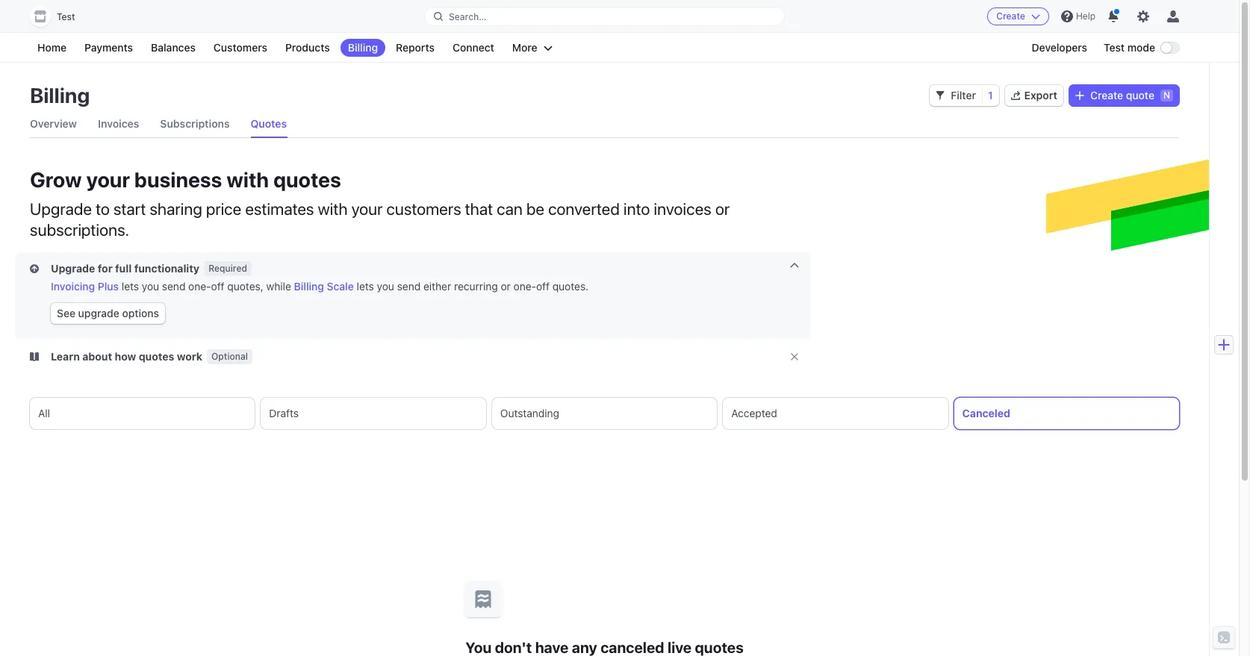Task type: vqa. For each thing, say whether or not it's contained in the screenshot.
logs "link"
no



Task type: locate. For each thing, give the bounding box(es) containing it.
0 horizontal spatial send
[[162, 280, 186, 293]]

required
[[209, 263, 247, 274]]

quotes right live in the bottom of the page
[[695, 639, 744, 656]]

1 vertical spatial or
[[501, 280, 511, 293]]

price
[[206, 199, 241, 219]]

billing up overview
[[30, 83, 90, 108]]

test
[[57, 11, 75, 22], [1104, 41, 1125, 54]]

invoicing plus link
[[51, 280, 119, 293]]

0 horizontal spatial one-
[[188, 280, 211, 293]]

1 horizontal spatial off
[[536, 280, 550, 293]]

with up price
[[227, 167, 269, 192]]

0 vertical spatial your
[[86, 167, 130, 192]]

with right estimates
[[318, 199, 348, 219]]

upgrade for full functionality
[[51, 262, 200, 275]]

test button
[[30, 6, 90, 27]]

functionality
[[134, 262, 200, 275]]

home
[[37, 41, 67, 54]]

send down functionality in the left top of the page
[[162, 280, 186, 293]]

send
[[162, 280, 186, 293], [397, 280, 421, 293]]

your up to
[[86, 167, 130, 192]]

reports
[[396, 41, 435, 54]]

1 vertical spatial tab list
[[30, 398, 1180, 430]]

scale
[[327, 280, 354, 293]]

0 vertical spatial upgrade
[[30, 199, 92, 219]]

svg image for filter
[[936, 91, 945, 100]]

0 horizontal spatial you
[[142, 280, 159, 293]]

with
[[227, 167, 269, 192], [318, 199, 348, 219]]

or
[[715, 199, 730, 219], [501, 280, 511, 293]]

test left mode
[[1104, 41, 1125, 54]]

subscriptions
[[160, 117, 230, 130]]

0 vertical spatial billing
[[348, 41, 378, 54]]

create inside the create button
[[997, 10, 1026, 22]]

test inside test button
[[57, 11, 75, 22]]

export button
[[1005, 85, 1064, 106]]

quotes link
[[251, 111, 287, 137]]

1 horizontal spatial with
[[318, 199, 348, 219]]

0 vertical spatial create
[[997, 10, 1026, 22]]

business
[[134, 167, 222, 192]]

1 send from the left
[[162, 280, 186, 293]]

you down functionality in the left top of the page
[[142, 280, 159, 293]]

lets right scale
[[357, 280, 374, 293]]

1 horizontal spatial send
[[397, 280, 421, 293]]

estimates
[[245, 199, 314, 219]]

one- down required at the left top of the page
[[188, 280, 211, 293]]

you don't have any canceled live quotes
[[465, 639, 744, 656]]

one-
[[188, 280, 211, 293], [514, 280, 536, 293]]

1 horizontal spatial or
[[715, 199, 730, 219]]

you right scale
[[377, 280, 394, 293]]

quotes up estimates
[[273, 167, 341, 192]]

optional
[[211, 351, 248, 362]]

1 horizontal spatial you
[[377, 280, 394, 293]]

0 horizontal spatial test
[[57, 11, 75, 22]]

see upgrade options link
[[51, 303, 165, 324]]

1 tab list from the top
[[30, 111, 1179, 138]]

1 horizontal spatial svg image
[[936, 91, 945, 100]]

upgrade inside grow your business with quotes upgrade to start sharing price estimates with your customers that can be converted into invoices or subscriptions.
[[30, 199, 92, 219]]

0 horizontal spatial or
[[501, 280, 511, 293]]

home link
[[30, 39, 74, 57]]

accepted button
[[723, 398, 948, 430]]

1 vertical spatial billing
[[30, 83, 90, 108]]

lets
[[122, 280, 139, 293], [357, 280, 374, 293]]

1 vertical spatial upgrade
[[51, 262, 95, 275]]

2 lets from the left
[[357, 280, 374, 293]]

quotes inside dropdown button
[[139, 350, 174, 363]]

2 one- from the left
[[514, 280, 536, 293]]

1 horizontal spatial one-
[[514, 280, 536, 293]]

0 vertical spatial or
[[715, 199, 730, 219]]

off left "quotes."
[[536, 280, 550, 293]]

or right recurring
[[501, 280, 511, 293]]

1 horizontal spatial create
[[1091, 89, 1124, 102]]

2 vertical spatial quotes
[[695, 639, 744, 656]]

0 horizontal spatial billing
[[30, 83, 90, 108]]

upgrade for full functionality button
[[30, 261, 203, 276]]

create left quote
[[1091, 89, 1124, 102]]

upgrade
[[78, 307, 119, 320]]

1 vertical spatial create
[[1091, 89, 1124, 102]]

1 horizontal spatial test
[[1104, 41, 1125, 54]]

2 vertical spatial billing
[[294, 280, 324, 293]]

1 horizontal spatial lets
[[357, 280, 374, 293]]

work
[[177, 350, 202, 363]]

subscriptions link
[[160, 111, 230, 137]]

see upgrade options
[[57, 307, 159, 320]]

1 vertical spatial test
[[1104, 41, 1125, 54]]

1 off from the left
[[211, 280, 225, 293]]

quotes right how at the left bottom of page
[[139, 350, 174, 363]]

connect link
[[445, 39, 502, 57]]

svg image
[[936, 91, 945, 100], [1076, 91, 1085, 100], [30, 353, 39, 362]]

0 vertical spatial test
[[57, 11, 75, 22]]

more
[[512, 41, 538, 54]]

your
[[86, 167, 130, 192], [352, 199, 383, 219]]

svg image left filter
[[936, 91, 945, 100]]

you
[[465, 639, 492, 656]]

test for test
[[57, 11, 75, 22]]

help button
[[1055, 4, 1102, 28]]

0 vertical spatial quotes
[[273, 167, 341, 192]]

grow
[[30, 167, 82, 192]]

send left either
[[397, 280, 421, 293]]

billing left reports
[[348, 41, 378, 54]]

to
[[96, 199, 110, 219]]

your left customers
[[352, 199, 383, 219]]

test up the home
[[57, 11, 75, 22]]

quotes
[[251, 117, 287, 130]]

1 vertical spatial with
[[318, 199, 348, 219]]

svg image left learn
[[30, 353, 39, 362]]

off down required at the left top of the page
[[211, 280, 225, 293]]

0 horizontal spatial create
[[997, 10, 1026, 22]]

0 horizontal spatial with
[[227, 167, 269, 192]]

1 you from the left
[[142, 280, 159, 293]]

1 horizontal spatial your
[[352, 199, 383, 219]]

create for create quote
[[1091, 89, 1124, 102]]

notifications image
[[1108, 10, 1120, 22]]

payments link
[[77, 39, 140, 57]]

2 send from the left
[[397, 280, 421, 293]]

0 horizontal spatial svg image
[[30, 353, 39, 362]]

create quote
[[1091, 89, 1155, 102]]

full
[[115, 262, 132, 275]]

billing
[[348, 41, 378, 54], [30, 83, 90, 108], [294, 280, 324, 293]]

create
[[997, 10, 1026, 22], [1091, 89, 1124, 102]]

0 horizontal spatial quotes
[[139, 350, 174, 363]]

svg image right export
[[1076, 91, 1085, 100]]

balances link
[[143, 39, 203, 57]]

0 horizontal spatial off
[[211, 280, 225, 293]]

1 lets from the left
[[122, 280, 139, 293]]

2 off from the left
[[536, 280, 550, 293]]

upgrade up invoicing
[[51, 262, 95, 275]]

upgrade
[[30, 199, 92, 219], [51, 262, 95, 275]]

tab list
[[30, 111, 1179, 138], [30, 398, 1180, 430]]

1 one- from the left
[[188, 280, 211, 293]]

upgrade up "subscriptions."
[[30, 199, 92, 219]]

2 tab list from the top
[[30, 398, 1180, 430]]

how
[[115, 350, 136, 363]]

canceled button
[[954, 398, 1180, 430]]

upgrade inside upgrade for full functionality dropdown button
[[51, 262, 95, 275]]

billing right while
[[294, 280, 324, 293]]

1 vertical spatial your
[[352, 199, 383, 219]]

1 vertical spatial quotes
[[139, 350, 174, 363]]

0 vertical spatial with
[[227, 167, 269, 192]]

customers link
[[206, 39, 275, 57]]

have
[[535, 639, 569, 656]]

2 horizontal spatial svg image
[[1076, 91, 1085, 100]]

1 horizontal spatial quotes
[[273, 167, 341, 192]]

invoices link
[[98, 111, 139, 137]]

learn about how quotes work button
[[30, 350, 205, 365]]

you
[[142, 280, 159, 293], [377, 280, 394, 293]]

billing link
[[340, 39, 385, 57]]

quotes,
[[227, 280, 264, 293]]

create up developers link
[[997, 10, 1026, 22]]

off
[[211, 280, 225, 293], [536, 280, 550, 293]]

0 vertical spatial tab list
[[30, 111, 1179, 138]]

quotes
[[273, 167, 341, 192], [139, 350, 174, 363], [695, 639, 744, 656]]

0 horizontal spatial lets
[[122, 280, 139, 293]]

0 horizontal spatial your
[[86, 167, 130, 192]]

or right invoices
[[715, 199, 730, 219]]

one- left "quotes."
[[514, 280, 536, 293]]

lets down the upgrade for full functionality
[[122, 280, 139, 293]]



Task type: describe. For each thing, give the bounding box(es) containing it.
create button
[[988, 7, 1049, 25]]

svg image for create quote
[[1076, 91, 1085, 100]]

outstanding button
[[492, 398, 717, 430]]

balances
[[151, 41, 196, 54]]

1
[[988, 89, 993, 102]]

help
[[1076, 10, 1096, 22]]

developers link
[[1024, 39, 1095, 57]]

quotes inside grow your business with quotes upgrade to start sharing price estimates with your customers that can be converted into invoices or subscriptions.
[[273, 167, 341, 192]]

svg image inside learn about how quotes work dropdown button
[[30, 353, 39, 362]]

invoicing
[[51, 280, 95, 293]]

all
[[38, 407, 50, 420]]

reports link
[[388, 39, 442, 57]]

quotes.
[[553, 280, 589, 293]]

any
[[572, 639, 597, 656]]

tab list containing all
[[30, 398, 1180, 430]]

drafts button
[[261, 398, 486, 430]]

customers
[[214, 41, 267, 54]]

search…
[[449, 11, 487, 22]]

converted
[[548, 199, 620, 219]]

outstanding
[[500, 407, 560, 420]]

learn about how quotes work
[[51, 350, 202, 363]]

while
[[266, 280, 291, 293]]

mode
[[1128, 41, 1156, 54]]

that
[[465, 199, 493, 219]]

drafts
[[269, 407, 299, 420]]

grow your business with quotes upgrade to start sharing price estimates with your customers that can be converted into invoices or subscriptions.
[[30, 167, 730, 240]]

1 horizontal spatial billing
[[294, 280, 324, 293]]

sharing
[[150, 199, 202, 219]]

either
[[424, 280, 451, 293]]

canceled
[[601, 639, 665, 656]]

or inside grow your business with quotes upgrade to start sharing price estimates with your customers that can be converted into invoices or subscriptions.
[[715, 199, 730, 219]]

more button
[[505, 39, 560, 57]]

2 you from the left
[[377, 280, 394, 293]]

overview link
[[30, 111, 77, 137]]

for
[[98, 262, 113, 275]]

test mode
[[1104, 41, 1156, 54]]

Search… search field
[[425, 7, 784, 26]]

recurring
[[454, 280, 498, 293]]

learn
[[51, 350, 80, 363]]

into
[[624, 199, 650, 219]]

svg image
[[30, 264, 39, 273]]

see
[[57, 307, 75, 320]]

accepted
[[731, 407, 778, 420]]

plus
[[98, 280, 119, 293]]

create for create
[[997, 10, 1026, 22]]

products link
[[278, 39, 337, 57]]

subscriptions.
[[30, 220, 129, 240]]

about
[[82, 350, 112, 363]]

start
[[113, 199, 146, 219]]

can
[[497, 199, 523, 219]]

quote
[[1126, 89, 1155, 102]]

tab list containing overview
[[30, 111, 1179, 138]]

2 horizontal spatial quotes
[[695, 639, 744, 656]]

invoices
[[654, 199, 712, 219]]

all button
[[30, 398, 255, 430]]

test for test mode
[[1104, 41, 1125, 54]]

don't
[[495, 639, 532, 656]]

overview
[[30, 117, 77, 130]]

options
[[122, 307, 159, 320]]

payments
[[84, 41, 133, 54]]

2 horizontal spatial billing
[[348, 41, 378, 54]]

invoicing plus lets you send one-off quotes, while billing scale lets you send either recurring or one-off quotes.
[[51, 280, 589, 293]]

Search… text field
[[425, 7, 784, 26]]

connect
[[453, 41, 494, 54]]

products
[[285, 41, 330, 54]]

canceled
[[963, 407, 1011, 420]]

export
[[1025, 89, 1058, 102]]

customers
[[387, 199, 461, 219]]

billing scale link
[[294, 280, 354, 293]]

filter
[[951, 89, 976, 102]]

invoices
[[98, 117, 139, 130]]

live
[[668, 639, 692, 656]]

be
[[526, 199, 545, 219]]

n
[[1164, 90, 1171, 101]]



